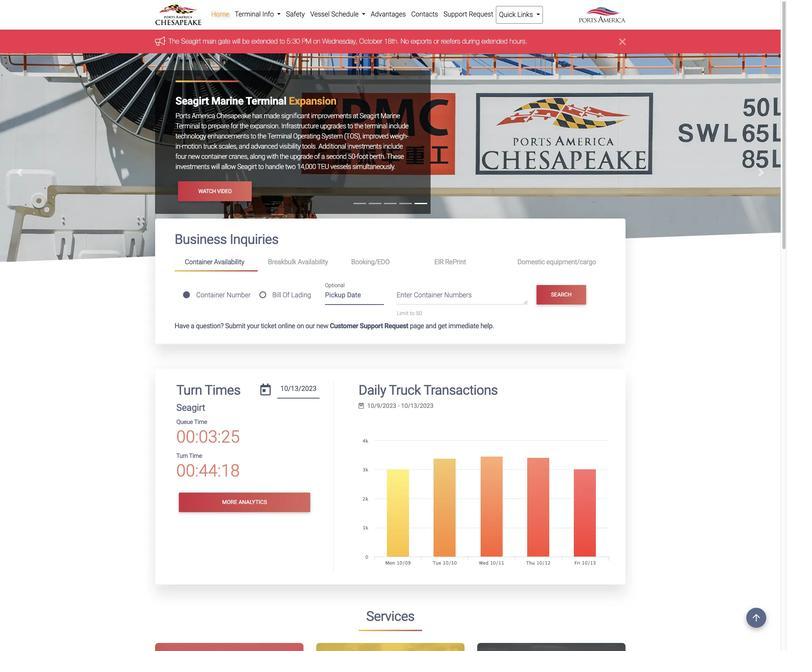 Task type: describe. For each thing, give the bounding box(es) containing it.
or
[[434, 37, 439, 45]]

to inside alert
[[280, 37, 285, 45]]

0 horizontal spatial investments
[[176, 163, 210, 171]]

advanced
[[251, 143, 278, 151]]

bill of lading
[[272, 291, 311, 299]]

request inside support request link
[[469, 10, 494, 18]]

seagirt inside alert
[[181, 37, 201, 45]]

page
[[410, 322, 424, 330]]

terminal up visibility
[[268, 132, 292, 141]]

1 vertical spatial and
[[426, 322, 437, 330]]

seagirt down cranes,
[[237, 163, 257, 171]]

teu
[[317, 163, 329, 171]]

seagirt up queue
[[176, 403, 205, 414]]

18th.
[[384, 37, 399, 45]]

ports america chesapeake has made significant improvements at seagirt marine terminal to                          prepare for the expansion. infrastructure upgrades to the terminal include technology                          enhancements to the terminal operating system (tos), improved weigh- in-motion truck scales,                          and advanced visibility tools. additional investments include four new container cranes,                          along with the upgrade of a second 50-foot berth. these investments will allow seagirt                          to handle two 14,000 teu vessels simultaneously.
[[176, 112, 409, 171]]

calendar week image
[[359, 403, 364, 409]]

new inside ports america chesapeake has made significant improvements at seagirt marine terminal to                          prepare for the expansion. infrastructure upgrades to the terminal include technology                          enhancements to the terminal operating system (tos), improved weigh- in-motion truck scales,                          and advanced visibility tools. additional investments include four new container cranes,                          along with the upgrade of a second 50-foot berth. these investments will allow seagirt                          to handle two 14,000 teu vessels simultaneously.
[[188, 153, 200, 161]]

our
[[306, 322, 315, 330]]

equipment/cargo
[[547, 258, 596, 266]]

cranes,
[[229, 153, 249, 161]]

marine inside ports america chesapeake has made significant improvements at seagirt marine terminal to                          prepare for the expansion. infrastructure upgrades to the terminal include technology                          enhancements to the terminal operating system (tos), improved weigh- in-motion truck scales,                          and advanced visibility tools. additional investments include four new container cranes,                          along with the upgrade of a second 50-foot berth. these investments will allow seagirt                          to handle two 14,000 teu vessels simultaneously.
[[381, 112, 400, 120]]

terminal info
[[235, 10, 276, 18]]

upgrades
[[320, 122, 346, 130]]

question?
[[196, 322, 224, 330]]

the right with
[[280, 153, 289, 161]]

for
[[231, 122, 238, 130]]

queue
[[176, 419, 193, 426]]

queue time 00:03:25
[[176, 419, 240, 447]]

immediate
[[449, 322, 479, 330]]

infrastructure
[[281, 122, 319, 130]]

eir reprint
[[435, 258, 466, 266]]

additional
[[319, 143, 346, 151]]

main
[[203, 37, 216, 45]]

vessel
[[310, 10, 330, 18]]

time for 00:44:18
[[189, 453, 202, 460]]

support request
[[444, 10, 494, 18]]

container availability
[[185, 258, 244, 266]]

terminal up made
[[246, 95, 287, 107]]

pm
[[302, 37, 312, 45]]

quick
[[499, 11, 516, 19]]

5:30
[[287, 37, 300, 45]]

has
[[252, 112, 262, 120]]

terminal up 'technology' at the top of page
[[176, 122, 200, 130]]

video
[[217, 188, 232, 195]]

search
[[551, 292, 572, 298]]

2 extended from the left
[[482, 37, 508, 45]]

to down america
[[201, 122, 207, 130]]

enhancements
[[208, 132, 249, 141]]

numbers
[[445, 291, 472, 300]]

during
[[462, 37, 480, 45]]

improvements
[[311, 112, 352, 120]]

home link
[[209, 6, 232, 23]]

and inside ports america chesapeake has made significant improvements at seagirt marine terminal to                          prepare for the expansion. infrastructure upgrades to the terminal include technology                          enhancements to the terminal operating system (tos), improved weigh- in-motion truck scales,                          and advanced visibility tools. additional investments include four new container cranes,                          along with the upgrade of a second 50-foot berth. these investments will allow seagirt                          to handle two 14,000 teu vessels simultaneously.
[[239, 143, 249, 151]]

container availability link
[[175, 255, 258, 272]]

home
[[211, 10, 229, 18]]

safety link
[[284, 6, 308, 23]]

00:03:25
[[176, 427, 240, 447]]

14,000
[[297, 163, 316, 171]]

america
[[192, 112, 215, 120]]

-
[[398, 403, 400, 410]]

ports
[[176, 112, 191, 120]]

schedule
[[331, 10, 359, 18]]

lading
[[291, 291, 311, 299]]

improved
[[363, 132, 389, 141]]

vessel schedule
[[310, 10, 360, 18]]

exports
[[411, 37, 432, 45]]

turn time 00:44:18
[[176, 453, 240, 481]]

two
[[285, 163, 296, 171]]

the up advanced
[[258, 132, 266, 141]]

Enter Container Numbers text field
[[397, 291, 528, 305]]

system
[[322, 132, 343, 141]]

availability for container availability
[[214, 258, 244, 266]]

daily
[[359, 382, 386, 398]]

online
[[278, 322, 295, 330]]

watch video link
[[178, 182, 252, 201]]

submit
[[225, 322, 246, 330]]

1 vertical spatial include
[[383, 143, 403, 151]]

0 vertical spatial include
[[389, 122, 409, 130]]

terminal inside terminal info link
[[235, 10, 261, 18]]

wednesday,
[[322, 37, 358, 45]]

the seagirt main gate will be extended to 5:30 pm on wednesday, october 18th.  no exports or reefers during extended hours. link
[[169, 37, 528, 45]]

get
[[438, 322, 447, 330]]

breakbulk
[[268, 258, 296, 266]]

terminal
[[365, 122, 388, 130]]

limit
[[397, 311, 409, 317]]

quick links link
[[496, 6, 543, 24]]

10/9/2023
[[368, 403, 397, 410]]

berth.
[[370, 153, 386, 161]]

help.
[[481, 322, 494, 330]]

contacts link
[[409, 6, 441, 23]]

expansion image
[[0, 54, 781, 391]]

booking/edo link
[[341, 255, 424, 270]]

inquiries
[[230, 232, 279, 248]]

operating
[[293, 132, 320, 141]]

allow
[[221, 163, 236, 171]]

in-
[[176, 143, 182, 151]]

container for container number
[[196, 291, 225, 299]]

these
[[387, 153, 404, 161]]

reefers
[[441, 37, 460, 45]]

the right for
[[240, 122, 249, 130]]

container up 50
[[414, 291, 443, 300]]

ticket
[[261, 322, 277, 330]]

visibility
[[279, 143, 301, 151]]

optional
[[325, 282, 345, 289]]

business inquiries
[[175, 232, 279, 248]]



Task type: vqa. For each thing, say whether or not it's contained in the screenshot.
rightmost the extended
yes



Task type: locate. For each thing, give the bounding box(es) containing it.
time for 00:03:25
[[194, 419, 207, 426]]

0 vertical spatial will
[[232, 37, 241, 45]]

request left "quick"
[[469, 10, 494, 18]]

turn up 00:44:18 at left
[[176, 453, 188, 460]]

new right 'our'
[[317, 322, 328, 330]]

0 vertical spatial a
[[321, 153, 325, 161]]

0 vertical spatial investments
[[348, 143, 382, 151]]

include up weigh-
[[389, 122, 409, 130]]

1 horizontal spatial availability
[[298, 258, 328, 266]]

container
[[201, 153, 227, 161]]

0 horizontal spatial will
[[211, 163, 220, 171]]

turn inside turn time 00:44:18
[[176, 453, 188, 460]]

seagirt up ports
[[176, 95, 209, 107]]

main content containing 00:03:25
[[149, 219, 632, 652]]

turn up queue
[[176, 382, 202, 398]]

1 vertical spatial new
[[317, 322, 328, 330]]

time inside queue time 00:03:25
[[194, 419, 207, 426]]

a right of
[[321, 153, 325, 161]]

scales,
[[219, 143, 238, 151]]

0 vertical spatial turn
[[176, 382, 202, 398]]

on inside alert
[[313, 37, 321, 45]]

gate
[[218, 37, 230, 45]]

1 horizontal spatial and
[[426, 322, 437, 330]]

to left 5:30
[[280, 37, 285, 45]]

availability
[[214, 258, 244, 266], [298, 258, 328, 266]]

1 horizontal spatial request
[[469, 10, 494, 18]]

include up these
[[383, 143, 403, 151]]

more analytics
[[222, 500, 267, 506]]

0 horizontal spatial and
[[239, 143, 249, 151]]

1 vertical spatial support
[[360, 322, 383, 330]]

0 horizontal spatial new
[[188, 153, 200, 161]]

new inside main content
[[317, 322, 328, 330]]

container left number
[[196, 291, 225, 299]]

links
[[518, 11, 533, 19]]

1 vertical spatial turn
[[176, 453, 188, 460]]

request down limit
[[385, 322, 409, 330]]

marine
[[211, 95, 244, 107], [381, 112, 400, 120]]

info
[[262, 10, 274, 18]]

investments up foot
[[348, 143, 382, 151]]

and left get
[[426, 322, 437, 330]]

1 horizontal spatial a
[[321, 153, 325, 161]]

watch
[[198, 188, 216, 195]]

to down along
[[258, 163, 264, 171]]

truck
[[389, 382, 421, 398]]

support
[[444, 10, 467, 18], [360, 322, 383, 330]]

and up cranes,
[[239, 143, 249, 151]]

on right pm
[[313, 37, 321, 45]]

safety
[[286, 10, 305, 18]]

quick links
[[499, 11, 535, 19]]

1 horizontal spatial on
[[313, 37, 321, 45]]

the seagirt main gate will be extended to 5:30 pm on wednesday, october 18th.  no exports or reefers during extended hours. alert
[[0, 30, 781, 54]]

time right queue
[[194, 419, 207, 426]]

1 extended from the left
[[252, 37, 278, 45]]

container number
[[196, 291, 251, 299]]

will
[[232, 37, 241, 45], [211, 163, 220, 171]]

motion
[[182, 143, 202, 151]]

new down motion
[[188, 153, 200, 161]]

calendar day image
[[261, 384, 271, 396]]

1 vertical spatial time
[[189, 453, 202, 460]]

None text field
[[277, 382, 320, 399]]

seagirt right the the
[[181, 37, 201, 45]]

on left 'our'
[[297, 322, 304, 330]]

0 horizontal spatial on
[[297, 322, 304, 330]]

search button
[[537, 285, 587, 305]]

1 vertical spatial a
[[191, 322, 194, 330]]

the
[[169, 37, 179, 45]]

1 availability from the left
[[214, 258, 244, 266]]

(tos),
[[344, 132, 361, 141]]

1 vertical spatial on
[[297, 322, 304, 330]]

2 turn from the top
[[176, 453, 188, 460]]

to up (tos),
[[348, 122, 353, 130]]

container down business
[[185, 258, 213, 266]]

1 horizontal spatial marine
[[381, 112, 400, 120]]

watch video
[[198, 188, 232, 195]]

1 horizontal spatial new
[[317, 322, 328, 330]]

1 turn from the top
[[176, 382, 202, 398]]

will inside alert
[[232, 37, 241, 45]]

weigh-
[[390, 132, 408, 141]]

upgrade
[[290, 153, 313, 161]]

0 vertical spatial request
[[469, 10, 494, 18]]

1 horizontal spatial support
[[444, 10, 467, 18]]

1 horizontal spatial investments
[[348, 143, 382, 151]]

bullhorn image
[[155, 36, 169, 46]]

expansion
[[289, 95, 337, 107]]

0 vertical spatial time
[[194, 419, 207, 426]]

Optional text field
[[325, 289, 384, 305]]

seagirt marine terminal expansion
[[176, 95, 337, 107]]

transactions
[[424, 382, 498, 398]]

tools.
[[302, 143, 317, 151]]

0 horizontal spatial availability
[[214, 258, 244, 266]]

availability for breakbulk availability
[[298, 258, 328, 266]]

extended right during
[[482, 37, 508, 45]]

a inside ports america chesapeake has made significant improvements at seagirt marine terminal to                          prepare for the expansion. infrastructure upgrades to the terminal include technology                          enhancements to the terminal operating system (tos), improved weigh- in-motion truck scales,                          and advanced visibility tools. additional investments include four new container cranes,                          along with the upgrade of a second 50-foot berth. these investments will allow seagirt                          to handle two 14,000 teu vessels simultaneously.
[[321, 153, 325, 161]]

made
[[264, 112, 280, 120]]

1 vertical spatial investments
[[176, 163, 210, 171]]

will down container
[[211, 163, 220, 171]]

eir reprint link
[[424, 255, 508, 270]]

seagirt
[[181, 37, 201, 45], [176, 95, 209, 107], [360, 112, 379, 120], [237, 163, 257, 171], [176, 403, 205, 414]]

a right have
[[191, 322, 194, 330]]

0 horizontal spatial request
[[385, 322, 409, 330]]

significant
[[281, 112, 310, 120]]

domestic equipment/cargo
[[518, 258, 596, 266]]

go to top image
[[747, 609, 767, 628]]

technology
[[176, 132, 206, 141]]

of
[[283, 291, 290, 299]]

1 horizontal spatial extended
[[482, 37, 508, 45]]

time inside turn time 00:44:18
[[189, 453, 202, 460]]

turn for turn times
[[176, 382, 202, 398]]

investments
[[348, 143, 382, 151], [176, 163, 210, 171]]

1 horizontal spatial will
[[232, 37, 241, 45]]

extended right "be" at the left of the page
[[252, 37, 278, 45]]

turn for turn time 00:44:18
[[176, 453, 188, 460]]

eir
[[435, 258, 444, 266]]

chesapeake
[[217, 112, 251, 120]]

will left "be" at the left of the page
[[232, 37, 241, 45]]

customer
[[330, 322, 358, 330]]

0 vertical spatial marine
[[211, 95, 244, 107]]

close image
[[620, 37, 626, 47]]

vessels
[[331, 163, 351, 171]]

the seagirt main gate will be extended to 5:30 pm on wednesday, october 18th.  no exports or reefers during extended hours.
[[169, 37, 528, 45]]

0 vertical spatial on
[[313, 37, 321, 45]]

to up advanced
[[251, 132, 256, 141]]

to
[[280, 37, 285, 45], [201, 122, 207, 130], [348, 122, 353, 130], [251, 132, 256, 141], [258, 163, 264, 171], [410, 311, 415, 317]]

number
[[227, 291, 251, 299]]

investments down four on the top left of page
[[176, 163, 210, 171]]

the down at
[[355, 122, 363, 130]]

marine up chesapeake
[[211, 95, 244, 107]]

0 vertical spatial new
[[188, 153, 200, 161]]

main content
[[149, 219, 632, 652]]

limit to 50
[[397, 311, 422, 317]]

container inside container availability link
[[185, 258, 213, 266]]

along
[[250, 153, 265, 161]]

availability right breakbulk
[[298, 258, 328, 266]]

to left 50
[[410, 311, 415, 317]]

vessel schedule link
[[308, 6, 368, 23]]

advantages
[[371, 10, 406, 18]]

support request link
[[441, 6, 496, 23]]

time up 00:44:18 at left
[[189, 453, 202, 460]]

four
[[176, 153, 187, 161]]

daily truck transactions
[[359, 382, 498, 398]]

0 horizontal spatial marine
[[211, 95, 244, 107]]

prepare
[[208, 122, 229, 130]]

new
[[188, 153, 200, 161], [317, 322, 328, 330]]

domestic
[[518, 258, 545, 266]]

0 horizontal spatial support
[[360, 322, 383, 330]]

support right customer
[[360, 322, 383, 330]]

second
[[326, 153, 347, 161]]

availability down business inquiries at top left
[[214, 258, 244, 266]]

0 vertical spatial and
[[239, 143, 249, 151]]

support up reefers
[[444, 10, 467, 18]]

foot
[[357, 153, 368, 161]]

business
[[175, 232, 227, 248]]

50
[[416, 311, 422, 317]]

be
[[242, 37, 250, 45]]

simultaneously.
[[353, 163, 396, 171]]

0 horizontal spatial extended
[[252, 37, 278, 45]]

10/9/2023 - 10/13/2023
[[368, 403, 434, 410]]

with
[[267, 153, 278, 161]]

more
[[222, 500, 237, 506]]

of
[[314, 153, 320, 161]]

terminal left info
[[235, 10, 261, 18]]

hours.
[[510, 37, 528, 45]]

breakbulk availability
[[268, 258, 328, 266]]

0 horizontal spatial a
[[191, 322, 194, 330]]

seagirt up terminal
[[360, 112, 379, 120]]

1 vertical spatial marine
[[381, 112, 400, 120]]

have a question? submit your ticket online on our new customer support request page and get immediate help.
[[175, 322, 494, 330]]

1 vertical spatial request
[[385, 322, 409, 330]]

2 availability from the left
[[298, 258, 328, 266]]

0 vertical spatial support
[[444, 10, 467, 18]]

bill
[[272, 291, 281, 299]]

marine up terminal
[[381, 112, 400, 120]]

1 vertical spatial will
[[211, 163, 220, 171]]

container
[[185, 258, 213, 266], [196, 291, 225, 299], [414, 291, 443, 300]]

will inside ports america chesapeake has made significant improvements at seagirt marine terminal to                          prepare for the expansion. infrastructure upgrades to the terminal include technology                          enhancements to the terminal operating system (tos), improved weigh- in-motion truck scales,                          and advanced visibility tools. additional investments include four new container cranes,                          along with the upgrade of a second 50-foot berth. these investments will allow seagirt                          to handle two 14,000 teu vessels simultaneously.
[[211, 163, 220, 171]]

container for container availability
[[185, 258, 213, 266]]

enter container numbers
[[397, 291, 472, 300]]

october
[[359, 37, 382, 45]]



